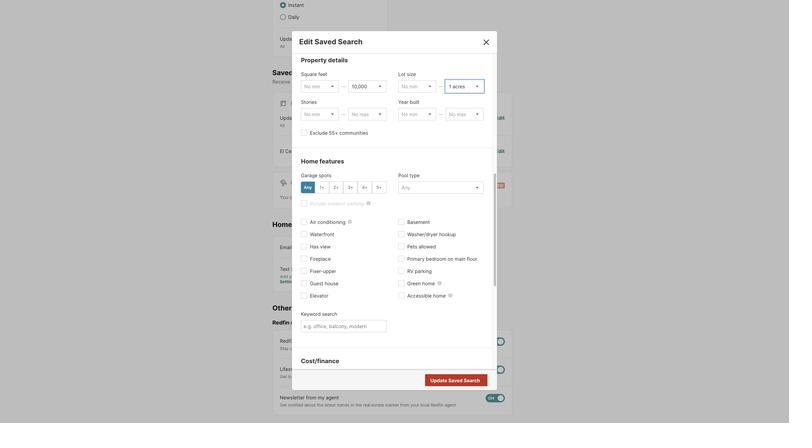 Task type: vqa. For each thing, say whether or not it's contained in the screenshot.


Task type: describe. For each thing, give the bounding box(es) containing it.
Instant radio
[[280, 2, 286, 8]]

redfin updates
[[272, 320, 312, 326]]

email
[[280, 245, 292, 251]]

view
[[320, 244, 331, 250]]

el
[[280, 148, 284, 154]]

in inside newsletter from my agent get notified about the latest trends in the real estate market from your local redfin agent.
[[351, 403, 354, 408]]

saved up "property details"
[[315, 37, 336, 46]]

insights,
[[299, 375, 315, 380]]

1 types from the top
[[298, 36, 311, 42]]

home features
[[301, 158, 344, 165]]

text (sms)
[[280, 266, 305, 272]]

1 vertical spatial update
[[280, 115, 297, 121]]

on for news
[[311, 346, 316, 351]]

features,
[[354, 346, 372, 351]]

e.g. office, balcony, modern text field
[[304, 324, 384, 330]]

estate
[[372, 403, 384, 408]]

1 vertical spatial from
[[400, 403, 409, 408]]

1 vertical spatial parking
[[415, 269, 432, 275]]

garage spots
[[301, 173, 331, 179]]

include outdoor parking
[[310, 201, 364, 207]]

account settings
[[280, 274, 351, 285]]

1+
[[320, 185, 324, 190]]

notified
[[288, 403, 303, 408]]

exclude
[[310, 130, 328, 136]]

communities
[[340, 130, 368, 136]]

get inside newsletter from my agent get notified about the latest trends in the real estate market from your local redfin agent.
[[280, 403, 287, 408]]

0 vertical spatial update
[[280, 36, 297, 42]]

searching
[[366, 195, 388, 201]]

allowed
[[419, 244, 436, 250]]

5+
[[377, 185, 382, 190]]

other
[[272, 304, 292, 313]]

you can create saved searches while searching for rentals .
[[280, 195, 414, 201]]

for rent
[[291, 180, 314, 186]]

no results
[[456, 378, 480, 384]]

2+
[[334, 185, 339, 190]]

redfin inside newsletter from my agent get notified about the latest trends in the real estate market from your local redfin agent.
[[431, 403, 444, 408]]

no emails
[[449, 148, 471, 154]]

upper
[[323, 269, 336, 275]]

lot
[[398, 71, 406, 77]]

edit for no emails
[[496, 148, 505, 154]]

3+
[[348, 185, 353, 190]]

emails for no emails
[[457, 148, 471, 154]]

number
[[313, 274, 328, 279]]

tours
[[294, 221, 312, 229]]

real
[[363, 403, 371, 408]]

Daily radio
[[280, 14, 286, 20]]

guest house
[[310, 281, 339, 287]]

pets
[[407, 244, 417, 250]]

style
[[365, 375, 375, 380]]

any
[[304, 185, 312, 190]]

1 the from the left
[[317, 403, 324, 408]]

conditioning
[[318, 219, 346, 225]]

home,
[[413, 346, 425, 351]]

phone
[[299, 274, 312, 279]]

hookup
[[439, 232, 456, 238]]

trends
[[337, 403, 350, 408]]

1 horizontal spatial searches
[[330, 195, 352, 201]]

features
[[320, 158, 344, 165]]

can
[[290, 195, 298, 201]]

searches inside "saved searches receive timely notifications based on your preferred search filters."
[[295, 69, 327, 77]]

search for edit saved search
[[338, 37, 363, 46]]

has view
[[310, 244, 331, 250]]

notifications
[[307, 79, 335, 85]]

green home
[[407, 281, 435, 287]]

fixer-
[[310, 269, 323, 275]]

for
[[390, 195, 396, 201]]

air conditioning
[[310, 219, 346, 225]]

cost/finance
[[301, 358, 339, 365]]

0 horizontal spatial your
[[289, 274, 298, 279]]

sale
[[302, 101, 314, 107]]

2 to from the left
[[382, 346, 386, 351]]

news
[[296, 339, 308, 345]]

has
[[310, 244, 319, 250]]

2 types from the top
[[298, 115, 311, 121]]

rent
[[302, 180, 314, 186]]

or
[[396, 346, 400, 351]]

rv parking
[[407, 269, 432, 275]]

my
[[318, 395, 325, 401]]

1
[[313, 148, 316, 154]]

redfin for redfin news stay up to date on redfin's tools and features, how to buy or sell a home, and connect with an agent.
[[280, 339, 294, 345]]

home for home features
[[301, 158, 318, 165]]

newsletter
[[280, 395, 305, 401]]

saved searches receive timely notifications based on your preferred search filters.
[[272, 69, 423, 85]]

add your phone number in
[[280, 274, 334, 279]]

newsletter from my agent get notified about the latest trends in the real estate market from your local redfin agent.
[[280, 395, 457, 408]]

fireplace
[[310, 256, 331, 262]]

no for no results
[[456, 378, 463, 384]]

home for accessible home
[[433, 293, 446, 299]]

resources.
[[399, 375, 420, 380]]

preferred
[[370, 79, 391, 85]]

your inside "saved searches receive timely notifications based on your preferred search filters."
[[358, 79, 368, 85]]

55+
[[329, 130, 338, 136]]

update inside button
[[431, 378, 447, 384]]

while
[[353, 195, 365, 201]]

exclude 55+ communities
[[310, 130, 368, 136]]

other emails
[[272, 304, 316, 313]]

3+ radio
[[344, 182, 358, 194]]

instant
[[288, 2, 304, 8]]

— for stories
[[342, 112, 346, 117]]

account settings link
[[280, 274, 351, 285]]

edit for update types
[[496, 115, 505, 121]]

fixer-upper
[[310, 269, 336, 275]]

lot size
[[398, 71, 416, 77]]

.
[[413, 195, 414, 201]]

cerrito
[[285, 148, 301, 154]]

home for green home
[[422, 281, 435, 287]]



Task type: locate. For each thing, give the bounding box(es) containing it.
get
[[280, 375, 287, 380], [280, 403, 287, 408]]

rentals
[[397, 195, 413, 201]]

parking up the green home
[[415, 269, 432, 275]]

0 vertical spatial search
[[338, 37, 363, 46]]

option group containing any
[[301, 182, 386, 194]]

0 horizontal spatial parking
[[347, 201, 364, 207]]

year
[[398, 99, 409, 105]]

update types all
[[280, 36, 311, 49], [280, 115, 311, 128]]

get inside lifestyle & tips get local insights, home improvement tips, style and design resources.
[[280, 375, 287, 380]]

update saved search
[[431, 378, 480, 384]]

1 vertical spatial for
[[291, 180, 300, 186]]

and right home,
[[426, 346, 434, 351]]

to
[[296, 346, 300, 351], [382, 346, 386, 351]]

0 horizontal spatial on
[[311, 346, 316, 351]]

agent. right an
[[468, 346, 480, 351]]

2 vertical spatial home
[[316, 375, 327, 380]]

for left sale
[[291, 101, 300, 107]]

0 horizontal spatial from
[[306, 395, 317, 401]]

1 horizontal spatial to
[[382, 346, 386, 351]]

search inside "saved searches receive timely notifications based on your preferred search filters."
[[392, 79, 407, 85]]

square feet
[[301, 71, 327, 77]]

2 horizontal spatial on
[[448, 256, 454, 262]]

redfin for redfin updates
[[272, 320, 290, 326]]

on left main
[[448, 256, 454, 262]]

None checkbox
[[486, 395, 505, 403]]

0 vertical spatial redfin
[[272, 320, 290, 326]]

1 vertical spatial no
[[456, 378, 463, 384]]

and inside lifestyle & tips get local insights, home improvement tips, style and design resources.
[[376, 375, 383, 380]]

0 horizontal spatial no
[[449, 148, 456, 154]]

0 vertical spatial edit
[[299, 37, 313, 46]]

&
[[300, 367, 304, 373]]

2 vertical spatial on
[[311, 346, 316, 351]]

for left rent
[[291, 180, 300, 186]]

pets allowed
[[407, 244, 436, 250]]

improvement
[[329, 375, 355, 380]]

year built
[[398, 99, 420, 105]]

built
[[410, 99, 420, 105]]

1 horizontal spatial emails
[[457, 148, 471, 154]]

home inside edit saved search dialog
[[301, 158, 318, 165]]

0 vertical spatial update types all
[[280, 36, 311, 49]]

search inside dialog
[[322, 312, 337, 317]]

saved
[[315, 37, 336, 46], [272, 69, 293, 77], [315, 195, 329, 201], [449, 378, 463, 384]]

2 vertical spatial edit
[[496, 148, 505, 154]]

1 horizontal spatial from
[[400, 403, 409, 408]]

emails for other emails
[[293, 304, 316, 313]]

home tours
[[272, 221, 312, 229]]

on
[[351, 79, 357, 85], [448, 256, 454, 262], [311, 346, 316, 351]]

1 vertical spatial get
[[280, 403, 287, 408]]

add
[[280, 274, 288, 279]]

0 vertical spatial get
[[280, 375, 287, 380]]

1 horizontal spatial your
[[358, 79, 368, 85]]

test
[[302, 148, 312, 154]]

washer/dryer
[[407, 232, 438, 238]]

0 horizontal spatial agent.
[[445, 403, 457, 408]]

edit inside dialog
[[299, 37, 313, 46]]

1 horizontal spatial local
[[421, 403, 430, 408]]

1 vertical spatial emails
[[293, 304, 316, 313]]

0 horizontal spatial local
[[288, 375, 297, 380]]

redfin news stay up to date on redfin's tools and features, how to buy or sell a home, and connect with an agent.
[[280, 339, 480, 351]]

update saved search button
[[425, 375, 488, 387]]

agent. inside redfin news stay up to date on redfin's tools and features, how to buy or sell a home, and connect with an agent.
[[468, 346, 480, 351]]

all up el
[[280, 123, 285, 128]]

lifestyle
[[280, 367, 299, 373]]

0 vertical spatial your
[[358, 79, 368, 85]]

primary
[[407, 256, 425, 262]]

searches up include outdoor parking
[[330, 195, 352, 201]]

— for lot size
[[439, 84, 443, 89]]

1 vertical spatial your
[[289, 274, 298, 279]]

2 get from the top
[[280, 403, 287, 408]]

how
[[373, 346, 381, 351]]

pool
[[398, 173, 408, 179]]

1 horizontal spatial and
[[376, 375, 383, 380]]

accessible home
[[407, 293, 446, 299]]

1 vertical spatial home
[[272, 221, 292, 229]]

0 vertical spatial on
[[351, 79, 357, 85]]

parking down the while
[[347, 201, 364, 207]]

edit saved search
[[299, 37, 363, 46]]

home inside lifestyle & tips get local insights, home improvement tips, style and design resources.
[[316, 375, 327, 380]]

option group
[[301, 182, 386, 194]]

1 vertical spatial search
[[322, 312, 337, 317]]

from right market
[[400, 403, 409, 408]]

option group inside edit saved search dialog
[[301, 182, 386, 194]]

tools
[[335, 346, 344, 351]]

Any radio
[[301, 182, 315, 194]]

lifestyle & tips get local insights, home improvement tips, style and design resources.
[[280, 367, 420, 380]]

property details
[[301, 57, 348, 64]]

— for square feet
[[342, 84, 346, 89]]

about
[[304, 403, 316, 408]]

your right market
[[411, 403, 419, 408]]

agent. down update saved search
[[445, 403, 457, 408]]

1 horizontal spatial no
[[456, 378, 463, 384]]

stay
[[280, 346, 289, 351]]

1 vertical spatial edit
[[496, 115, 505, 121]]

the down my
[[317, 403, 324, 408]]

home right accessible
[[433, 293, 446, 299]]

and right tools
[[345, 346, 353, 351]]

5+ radio
[[372, 182, 386, 194]]

0 vertical spatial searches
[[295, 69, 327, 77]]

0 horizontal spatial searches
[[295, 69, 327, 77]]

2 for from the top
[[291, 180, 300, 186]]

1+ radio
[[315, 182, 329, 194]]

home down test at the top of page
[[301, 158, 318, 165]]

1 horizontal spatial home
[[301, 158, 318, 165]]

saved up receive
[[272, 69, 293, 77]]

details
[[328, 57, 348, 64]]

to left buy
[[382, 346, 386, 351]]

market
[[385, 403, 399, 408]]

1 horizontal spatial parking
[[415, 269, 432, 275]]

edit saved search dialog
[[292, 31, 497, 424]]

get down newsletter
[[280, 403, 287, 408]]

for for for rent
[[291, 180, 300, 186]]

local inside newsletter from my agent get notified about the latest trends in the real estate market from your local redfin agent.
[[421, 403, 430, 408]]

home left tours
[[272, 221, 292, 229]]

search
[[338, 37, 363, 46], [464, 378, 480, 384]]

no inside no results button
[[456, 378, 463, 384]]

0 horizontal spatial the
[[317, 403, 324, 408]]

2 update types all from the top
[[280, 115, 311, 128]]

searches down property
[[295, 69, 327, 77]]

on right based
[[351, 79, 357, 85]]

1 all from the top
[[280, 44, 285, 49]]

2 horizontal spatial your
[[411, 403, 419, 408]]

saved inside button
[[449, 378, 463, 384]]

from up the 'about'
[[306, 395, 317, 401]]

1 vertical spatial searches
[[330, 195, 352, 201]]

2 all from the top
[[280, 123, 285, 128]]

1 to from the left
[[296, 346, 300, 351]]

basement
[[407, 219, 430, 225]]

stories
[[301, 99, 317, 105]]

edit button for no emails
[[496, 148, 505, 155]]

2 vertical spatial update
[[431, 378, 447, 384]]

saved left results
[[449, 378, 463, 384]]

floor
[[467, 256, 477, 262]]

1 horizontal spatial search
[[464, 378, 480, 384]]

4+ radio
[[358, 182, 372, 194]]

the left real
[[356, 403, 362, 408]]

your
[[358, 79, 368, 85], [289, 274, 298, 279], [411, 403, 419, 408]]

include
[[310, 201, 327, 207]]

get down lifestyle
[[280, 375, 287, 380]]

redfin inside redfin news stay up to date on redfin's tools and features, how to buy or sell a home, and connect with an agent.
[[280, 339, 294, 345]]

on inside redfin news stay up to date on redfin's tools and features, how to buy or sell a home, and connect with an agent.
[[311, 346, 316, 351]]

your inside newsletter from my agent get notified about the latest trends in the real estate market from your local redfin agent.
[[411, 403, 419, 408]]

pool type
[[398, 173, 420, 179]]

2 edit button from the top
[[496, 148, 505, 155]]

1 vertical spatial home
[[433, 293, 446, 299]]

0 vertical spatial parking
[[347, 201, 364, 207]]

update down for sale
[[280, 115, 297, 121]]

0 horizontal spatial home
[[272, 221, 292, 229]]

on right the date
[[311, 346, 316, 351]]

1 get from the top
[[280, 375, 287, 380]]

search inside button
[[464, 378, 480, 384]]

text
[[280, 266, 290, 272]]

type
[[410, 173, 420, 179]]

update down daily option
[[280, 36, 297, 42]]

updates
[[291, 320, 312, 326]]

sell
[[401, 346, 408, 351]]

1 horizontal spatial agent.
[[468, 346, 480, 351]]

no results button
[[449, 375, 487, 387]]

update left no results button
[[431, 378, 447, 384]]

redfin's
[[318, 346, 333, 351]]

0 vertical spatial emails
[[457, 148, 471, 154]]

local
[[288, 375, 297, 380], [421, 403, 430, 408]]

and right style
[[376, 375, 383, 380]]

all down daily option
[[280, 44, 285, 49]]

(sms)
[[291, 266, 305, 272]]

1 update types all from the top
[[280, 36, 311, 49]]

home right insights,
[[316, 375, 327, 380]]

search up e.g. office, balcony, modern 'text box'
[[322, 312, 337, 317]]

types down for sale
[[298, 115, 311, 121]]

1 vertical spatial update types all
[[280, 115, 311, 128]]

edit button
[[496, 115, 505, 128], [496, 148, 505, 155]]

types
[[298, 36, 311, 42], [298, 115, 311, 121]]

1 vertical spatial in
[[351, 403, 354, 408]]

2 vertical spatial redfin
[[431, 403, 444, 408]]

a
[[409, 346, 411, 351]]

1 edit button from the top
[[496, 115, 505, 128]]

1 vertical spatial local
[[421, 403, 430, 408]]

on inside "saved searches receive timely notifications based on your preferred search filters."
[[351, 79, 357, 85]]

list box
[[301, 80, 339, 93], [349, 80, 386, 93], [398, 80, 436, 93], [446, 80, 484, 93], [301, 108, 339, 120], [349, 108, 386, 120], [398, 108, 436, 120], [446, 108, 484, 120], [398, 182, 484, 194]]

tips
[[305, 367, 313, 373]]

0 vertical spatial home
[[301, 158, 318, 165]]

in up house
[[329, 274, 333, 279]]

saved inside "saved searches receive timely notifications based on your preferred search filters."
[[272, 69, 293, 77]]

1 vertical spatial types
[[298, 115, 311, 121]]

size
[[407, 71, 416, 77]]

edit button for update types
[[496, 115, 505, 128]]

parking
[[347, 201, 364, 207], [415, 269, 432, 275]]

from
[[306, 395, 317, 401], [400, 403, 409, 408]]

— for year built
[[439, 112, 443, 117]]

1 vertical spatial agent.
[[445, 403, 457, 408]]

2 vertical spatial your
[[411, 403, 419, 408]]

feet
[[318, 71, 327, 77]]

0 vertical spatial all
[[280, 44, 285, 49]]

keyword
[[301, 312, 321, 317]]

1 vertical spatial all
[[280, 123, 285, 128]]

0 horizontal spatial search
[[322, 312, 337, 317]]

on for searches
[[351, 79, 357, 85]]

1 vertical spatial edit button
[[496, 148, 505, 155]]

1 horizontal spatial in
[[351, 403, 354, 408]]

search down "lot"
[[392, 79, 407, 85]]

latest
[[325, 403, 336, 408]]

home
[[301, 158, 318, 165], [272, 221, 292, 229]]

1 horizontal spatial search
[[392, 79, 407, 85]]

in right trends
[[351, 403, 354, 408]]

rv
[[407, 269, 414, 275]]

for sale
[[291, 101, 314, 107]]

for for for sale
[[291, 101, 300, 107]]

date
[[301, 346, 310, 351]]

1 vertical spatial on
[[448, 256, 454, 262]]

0 vertical spatial types
[[298, 36, 311, 42]]

1 for from the top
[[291, 101, 300, 107]]

home
[[422, 281, 435, 287], [433, 293, 446, 299], [316, 375, 327, 380]]

2 the from the left
[[356, 403, 362, 408]]

2+ radio
[[329, 182, 344, 194]]

home for home tours
[[272, 221, 292, 229]]

0 vertical spatial home
[[422, 281, 435, 287]]

0 vertical spatial from
[[306, 395, 317, 401]]

0 vertical spatial edit button
[[496, 115, 505, 128]]

no for no emails
[[449, 148, 456, 154]]

agent. inside newsletter from my agent get notified about the latest trends in the real estate market from your local redfin agent.
[[445, 403, 457, 408]]

1 horizontal spatial on
[[351, 79, 357, 85]]

your left preferred
[[358, 79, 368, 85]]

update types all down for sale
[[280, 115, 311, 128]]

receive
[[272, 79, 290, 85]]

elevator
[[310, 293, 329, 299]]

and
[[345, 346, 353, 351], [426, 346, 434, 351], [376, 375, 383, 380]]

0 vertical spatial local
[[288, 375, 297, 380]]

0 vertical spatial search
[[392, 79, 407, 85]]

to right up
[[296, 346, 300, 351]]

0 horizontal spatial emails
[[293, 304, 316, 313]]

0 horizontal spatial search
[[338, 37, 363, 46]]

0 vertical spatial for
[[291, 101, 300, 107]]

update types all down daily
[[280, 36, 311, 49]]

bedroom
[[426, 256, 447, 262]]

1 vertical spatial redfin
[[280, 339, 294, 345]]

property
[[301, 57, 327, 64]]

saved up include
[[315, 195, 329, 201]]

1 horizontal spatial the
[[356, 403, 362, 408]]

local inside lifestyle & tips get local insights, home improvement tips, style and design resources.
[[288, 375, 297, 380]]

2 horizontal spatial and
[[426, 346, 434, 351]]

0 horizontal spatial in
[[329, 274, 333, 279]]

your up settings at bottom
[[289, 274, 298, 279]]

0 vertical spatial in
[[329, 274, 333, 279]]

1 vertical spatial search
[[464, 378, 480, 384]]

guest
[[310, 281, 324, 287]]

home up "accessible home"
[[422, 281, 435, 287]]

daily
[[288, 14, 300, 20]]

0 horizontal spatial to
[[296, 346, 300, 351]]

0 vertical spatial no
[[449, 148, 456, 154]]

edit saved search element
[[299, 37, 475, 46]]

on inside edit saved search dialog
[[448, 256, 454, 262]]

0 horizontal spatial and
[[345, 346, 353, 351]]

0 vertical spatial agent.
[[468, 346, 480, 351]]

settings
[[280, 280, 297, 285]]

search for update saved search
[[464, 378, 480, 384]]

an
[[462, 346, 466, 351]]

None checkbox
[[486, 338, 505, 346], [486, 366, 505, 375], [486, 338, 505, 346], [486, 366, 505, 375]]

types up property
[[298, 36, 311, 42]]



